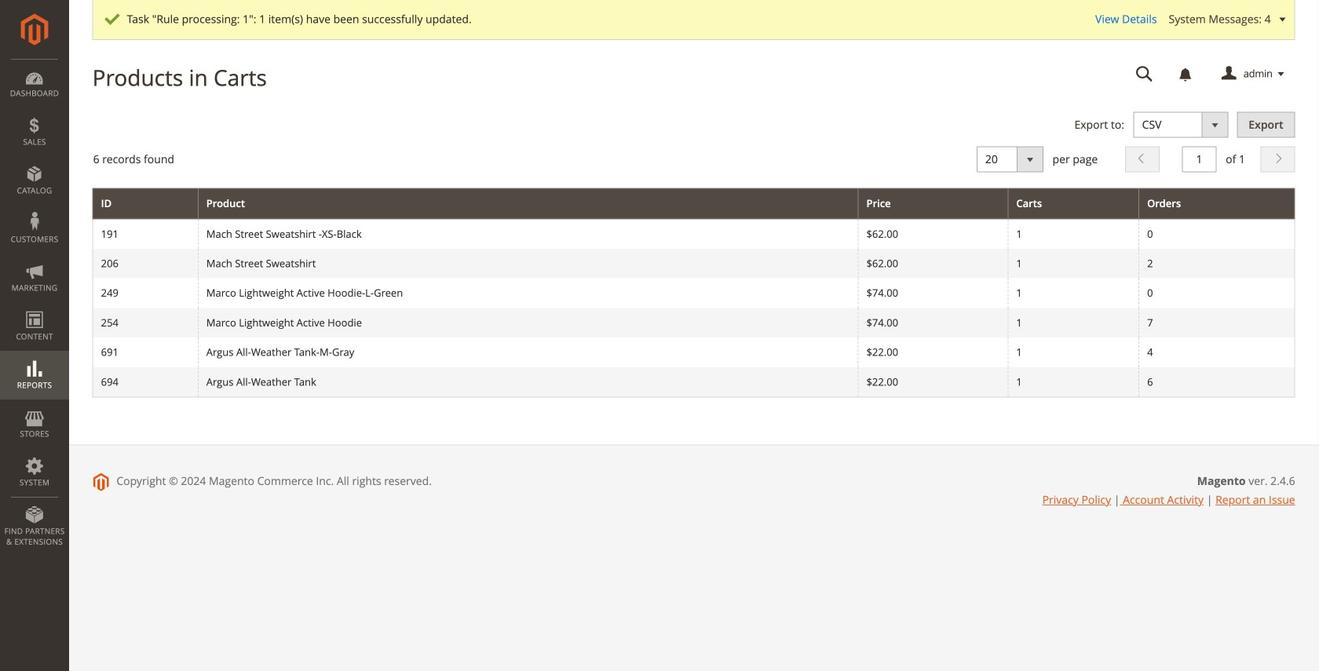 Task type: locate. For each thing, give the bounding box(es) containing it.
menu bar
[[0, 59, 69, 555]]

None text field
[[1182, 147, 1217, 173]]

magento admin panel image
[[21, 13, 48, 46]]

None text field
[[1125, 60, 1164, 88]]



